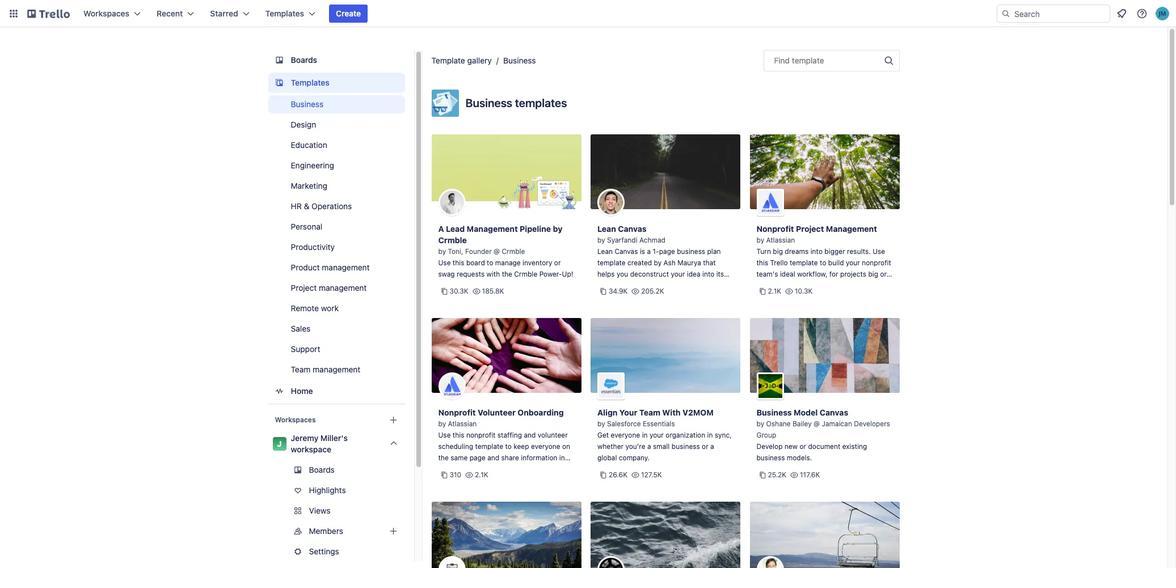 Task type: describe. For each thing, give the bounding box(es) containing it.
boards for home
[[291, 55, 317, 65]]

template
[[432, 56, 465, 65]]

syarfandi achmad image
[[598, 189, 625, 216]]

design link
[[268, 116, 405, 134]]

nonprofit volunteer onboarding by atlassian use this nonprofit staffing and volunteer scheduling template to keep everyone on the same page and share information in real-time.
[[438, 408, 570, 474]]

power-
[[539, 270, 562, 279]]

model
[[794, 408, 818, 418]]

0 vertical spatial crmble
[[438, 236, 467, 245]]

to inside "nonprofit project management by atlassian turn big dreams into bigger results. use this trello template to build your nonprofit team's ideal workflow, for projects big or small."
[[820, 259, 827, 267]]

remote work
[[291, 304, 339, 313]]

template gallery
[[432, 56, 492, 65]]

marketing
[[291, 181, 327, 191]]

toni,
[[448, 247, 463, 256]]

find template
[[774, 56, 824, 65]]

by inside "nonprofit volunteer onboarding by atlassian use this nonprofit staffing and volunteer scheduling template to keep everyone on the same page and share information in real-time."
[[438, 420, 446, 428]]

jeremy miller's workspace
[[291, 434, 348, 455]]

template inside field
[[792, 56, 824, 65]]

engineering link
[[268, 157, 405, 175]]

organization
[[666, 431, 706, 440]]

sync,
[[715, 431, 732, 440]]

models.
[[787, 454, 812, 463]]

same
[[451, 454, 468, 463]]

for
[[830, 270, 839, 279]]

boards link for home
[[268, 50, 405, 70]]

on
[[562, 443, 570, 451]]

template inside "nonprofit volunteer onboarding by atlassian use this nonprofit staffing and volunteer scheduling template to keep everyone on the same page and share information in real-time."
[[475, 443, 503, 451]]

ideal
[[780, 270, 796, 279]]

you
[[617, 270, 628, 279]]

lean canvas by syarfandi achmad lean canvas is a 1-page business plan template created by ash maurya that helps you deconstruct your idea into its key assumptions.
[[598, 224, 724, 290]]

pipeline
[[520, 224, 551, 234]]

project inside "nonprofit project management by atlassian turn big dreams into bigger results. use this trello template to build your nonprofit team's ideal workflow, for projects big or small."
[[796, 224, 824, 234]]

that
[[703, 259, 716, 267]]

@ inside business model canvas by oshane bailey @ jamaican developers group develop new or document existing business models.
[[814, 420, 820, 428]]

0 horizontal spatial 2.1k
[[475, 471, 488, 480]]

your
[[620, 408, 638, 418]]

staffing
[[498, 431, 522, 440]]

small
[[653, 443, 670, 451]]

onboarding
[[518, 408, 564, 418]]

education
[[291, 140, 327, 150]]

project management link
[[268, 279, 405, 297]]

small.
[[757, 281, 776, 290]]

in inside "nonprofit volunteer onboarding by atlassian use this nonprofit staffing and volunteer scheduling template to keep everyone on the same page and share information in real-time."
[[559, 454, 565, 463]]

business down gallery
[[466, 96, 513, 110]]

develop
[[757, 443, 783, 451]]

template inside lean canvas by syarfandi achmad lean canvas is a 1-page business plan template created by ash maurya that helps you deconstruct your idea into its key assumptions.
[[598, 259, 626, 267]]

personal link
[[268, 218, 405, 236]]

Find template field
[[764, 50, 900, 72]]

manage
[[495, 259, 521, 267]]

work
[[321, 304, 339, 313]]

management for project management
[[319, 283, 367, 293]]

1 vertical spatial project
[[291, 283, 317, 293]]

recent
[[157, 9, 183, 18]]

information
[[521, 454, 558, 463]]

primary element
[[0, 0, 1176, 27]]

design
[[291, 120, 316, 129]]

search image
[[1002, 9, 1011, 18]]

@ inside a lead management pipeline by crmble by toni, founder @ crmble use this board to manage inventory or swag requests with the crmble power-up!
[[494, 247, 500, 256]]

a lead management pipeline by crmble by toni, founder @ crmble use this board to manage inventory or swag requests with the crmble power-up!
[[438, 224, 573, 279]]

1 horizontal spatial 2.1k
[[768, 287, 782, 296]]

boards link for views
[[268, 461, 405, 480]]

nonprofit inside "nonprofit project management by atlassian turn big dreams into bigger results. use this trello template to build your nonprofit team's ideal workflow, for projects big or small."
[[862, 259, 891, 267]]

templates
[[515, 96, 567, 110]]

j
[[277, 439, 282, 449]]

by right pipeline
[[553, 224, 563, 234]]

boards for views
[[309, 465, 335, 475]]

0 horizontal spatial business link
[[268, 95, 405, 114]]

1 vertical spatial workspaces
[[275, 416, 316, 425]]

ash
[[664, 259, 676, 267]]

created
[[628, 259, 652, 267]]

or inside 'align your team with v2mom by salesforce essentials get everyone in your organization in sync, whether you're a small business or a global company.'
[[702, 443, 709, 451]]

26.6k
[[609, 471, 628, 480]]

board image
[[273, 53, 286, 67]]

starred
[[210, 9, 238, 18]]

business icon image
[[432, 90, 459, 117]]

swag
[[438, 270, 455, 279]]

team management link
[[268, 361, 405, 379]]

education link
[[268, 136, 405, 154]]

board
[[466, 259, 485, 267]]

requests
[[457, 270, 485, 279]]

canvas inside business model canvas by oshane bailey @ jamaican developers group develop new or document existing business models.
[[820, 408, 849, 418]]

switch to… image
[[8, 8, 19, 19]]

salesforce essentials image
[[598, 373, 625, 400]]

with
[[663, 408, 681, 418]]

hr & operations
[[291, 201, 352, 211]]

your inside "nonprofit project management by atlassian turn big dreams into bigger results. use this trello template to build your nonprofit team's ideal workflow, for projects big or small."
[[846, 259, 860, 267]]

forward image for settings
[[403, 545, 416, 559]]

results.
[[847, 247, 871, 256]]

management for team management
[[313, 365, 361, 375]]

workspace
[[291, 445, 331, 455]]

bigger
[[825, 247, 845, 256]]

atlassian for volunteer
[[448, 420, 477, 428]]

bailey
[[793, 420, 812, 428]]

205.2k
[[641, 287, 664, 296]]

product management link
[[268, 259, 405, 277]]

founder
[[465, 247, 492, 256]]

templates link
[[268, 73, 405, 93]]

by inside business model canvas by oshane bailey @ jamaican developers group develop new or document existing business models.
[[757, 420, 765, 428]]

inventory
[[523, 259, 552, 267]]

company.
[[619, 454, 650, 463]]

a left small
[[648, 443, 651, 451]]

atlassian image
[[438, 373, 466, 400]]

nonprofit inside "nonprofit volunteer onboarding by atlassian use this nonprofit staffing and volunteer scheduling template to keep everyone on the same page and share information in real-time."
[[466, 431, 496, 440]]

the inside a lead management pipeline by crmble by toni, founder @ crmble use this board to manage inventory or swag requests with the crmble power-up!
[[502, 270, 512, 279]]

use for a lead management pipeline by crmble
[[438, 259, 451, 267]]

create button
[[329, 5, 368, 23]]

syarfandi
[[607, 236, 638, 245]]

use for nonprofit project management
[[873, 247, 885, 256]]

by left toni,
[[438, 247, 446, 256]]

existing
[[843, 443, 867, 451]]

business model canvas by oshane bailey @ jamaican developers group develop new or document existing business models.
[[757, 408, 890, 463]]

everyone inside 'align your team with v2mom by salesforce essentials get everyone in your organization in sync, whether you're a small business or a global company.'
[[611, 431, 640, 440]]

views
[[309, 506, 331, 516]]

workspaces button
[[77, 5, 148, 23]]

views link
[[268, 502, 416, 520]]

jamaican
[[822, 420, 852, 428]]

members
[[309, 527, 343, 536]]

sales
[[291, 324, 311, 334]]

0 notifications image
[[1115, 7, 1129, 20]]

idea
[[687, 270, 701, 279]]

productivity link
[[268, 238, 405, 257]]

1 horizontal spatial business link
[[503, 56, 536, 65]]

remote work link
[[268, 300, 405, 318]]

hr & operations link
[[268, 197, 405, 216]]

miller's
[[321, 434, 348, 443]]

starred button
[[203, 5, 256, 23]]

template board image
[[273, 76, 286, 90]]

0 vertical spatial team
[[291, 365, 311, 375]]

Search field
[[1011, 5, 1110, 22]]

a
[[438, 224, 444, 234]]

product
[[291, 263, 320, 272]]

0 vertical spatial canvas
[[618, 224, 647, 234]]

nonprofit for nonprofit project management
[[757, 224, 794, 234]]

page inside "nonprofit volunteer onboarding by atlassian use this nonprofit staffing and volunteer scheduling template to keep everyone on the same page and share information in real-time."
[[470, 454, 486, 463]]

highlights
[[309, 486, 346, 495]]

management for project
[[826, 224, 877, 234]]

workspaces inside dropdown button
[[83, 9, 129, 18]]

document
[[808, 443, 841, 451]]

create
[[336, 9, 361, 18]]

atlassian for project
[[766, 236, 795, 245]]



Task type: vqa. For each thing, say whether or not it's contained in the screenshot.
the topmost 'BIG'
yes



Task type: locate. For each thing, give the bounding box(es) containing it.
2 vertical spatial use
[[438, 431, 451, 440]]

1 vertical spatial 2.1k
[[475, 471, 488, 480]]

volunteer
[[538, 431, 568, 440]]

0 vertical spatial project
[[796, 224, 824, 234]]

deconstruct
[[630, 270, 669, 279]]

2 horizontal spatial to
[[820, 259, 827, 267]]

185.8k
[[482, 287, 504, 296]]

2 lean from the top
[[598, 247, 613, 256]]

this inside "nonprofit volunteer onboarding by atlassian use this nonprofit staffing and volunteer scheduling template to keep everyone on the same page and share information in real-time."
[[453, 431, 465, 440]]

1 vertical spatial team
[[640, 408, 661, 418]]

business up maurya
[[677, 247, 706, 256]]

up!
[[562, 270, 573, 279]]

by
[[553, 224, 563, 234], [598, 236, 605, 245], [757, 236, 765, 245], [438, 247, 446, 256], [654, 259, 662, 267], [438, 420, 446, 428], [598, 420, 605, 428], [757, 420, 765, 428]]

forward image inside members link
[[403, 525, 416, 539]]

this inside a lead management pipeline by crmble by toni, founder @ crmble use this board to manage inventory or swag requests with the crmble power-up!
[[453, 259, 465, 267]]

into inside "nonprofit project management by atlassian turn big dreams into bigger results. use this trello template to build your nonprofit team's ideal workflow, for projects big or small."
[[811, 247, 823, 256]]

page up the ash
[[659, 247, 675, 256]]

new
[[785, 443, 798, 451]]

by inside 'align your team with v2mom by salesforce essentials get everyone in your organization in sync, whether you're a small business or a global company.'
[[598, 420, 605, 428]]

business down organization at the bottom right of the page
[[672, 443, 700, 451]]

1 horizontal spatial atlassian
[[766, 236, 795, 245]]

this for crmble
[[453, 259, 465, 267]]

0 vertical spatial use
[[873, 247, 885, 256]]

0 vertical spatial big
[[773, 247, 783, 256]]

forward image for views
[[403, 505, 416, 518]]

everyone
[[611, 431, 640, 440], [531, 443, 560, 451]]

@ right bailey
[[814, 420, 820, 428]]

0 vertical spatial and
[[524, 431, 536, 440]]

2 vertical spatial forward image
[[403, 545, 416, 559]]

template
[[792, 56, 824, 65], [598, 259, 626, 267], [790, 259, 818, 267], [475, 443, 503, 451]]

or up power-
[[554, 259, 561, 267]]

your down the ash
[[671, 270, 685, 279]]

0 horizontal spatial team
[[291, 365, 311, 375]]

the up real-
[[438, 454, 449, 463]]

1 forward image from the top
[[403, 505, 416, 518]]

your inside 'align your team with v2mom by salesforce essentials get everyone in your organization in sync, whether you're a small business or a global company.'
[[650, 431, 664, 440]]

sales link
[[268, 320, 405, 338]]

crmble down inventory
[[514, 270, 538, 279]]

1 vertical spatial use
[[438, 259, 451, 267]]

template down dreams
[[790, 259, 818, 267]]

0 vertical spatial your
[[846, 259, 860, 267]]

a inside lean canvas by syarfandi achmad lean canvas is a 1-page business plan template created by ash maurya that helps you deconstruct your idea into its key assumptions.
[[647, 247, 651, 256]]

0 horizontal spatial and
[[488, 454, 500, 463]]

0 horizontal spatial your
[[650, 431, 664, 440]]

trello
[[770, 259, 788, 267]]

in up you're
[[642, 431, 648, 440]]

@
[[494, 247, 500, 256], [814, 420, 820, 428]]

2.1k
[[768, 287, 782, 296], [475, 471, 488, 480]]

page
[[659, 247, 675, 256], [470, 454, 486, 463]]

1 vertical spatial the
[[438, 454, 449, 463]]

1 horizontal spatial your
[[671, 270, 685, 279]]

crmble down lead in the left top of the page
[[438, 236, 467, 245]]

everyone down salesforce
[[611, 431, 640, 440]]

management up results.
[[826, 224, 877, 234]]

toni, founder @ crmble image
[[438, 189, 466, 216]]

2.1k down team's
[[768, 287, 782, 296]]

0 horizontal spatial everyone
[[531, 443, 560, 451]]

0 vertical spatial templates
[[265, 9, 304, 18]]

2 horizontal spatial in
[[707, 431, 713, 440]]

0 horizontal spatial nonprofit
[[438, 408, 476, 418]]

atlassian
[[766, 236, 795, 245], [448, 420, 477, 428]]

1 vertical spatial and
[[488, 454, 500, 463]]

use inside "nonprofit project management by atlassian turn big dreams into bigger results. use this trello template to build your nonprofit team's ideal workflow, for projects big or small."
[[873, 247, 885, 256]]

0 horizontal spatial project
[[291, 283, 317, 293]]

0 horizontal spatial atlassian
[[448, 420, 477, 428]]

and up keep
[[524, 431, 536, 440]]

business inside business model canvas by oshane bailey @ jamaican developers group develop new or document existing business models.
[[757, 454, 785, 463]]

1 horizontal spatial into
[[811, 247, 823, 256]]

1 vertical spatial atlassian
[[448, 420, 477, 428]]

0 vertical spatial business link
[[503, 56, 536, 65]]

crmble
[[438, 236, 467, 245], [502, 247, 525, 256], [514, 270, 538, 279]]

nonprofit down atlassian icon
[[438, 408, 476, 418]]

the down manage
[[502, 270, 512, 279]]

business link up the design link
[[268, 95, 405, 114]]

its
[[717, 270, 724, 279]]

nonprofit for nonprofit volunteer onboarding
[[438, 408, 476, 418]]

oshane bailey @ jamaican developers group image
[[757, 373, 784, 400]]

1 horizontal spatial to
[[505, 443, 512, 451]]

a right is
[[647, 247, 651, 256]]

1 vertical spatial boards
[[309, 465, 335, 475]]

by up turn
[[757, 236, 765, 245]]

templates inside templates popup button
[[265, 9, 304, 18]]

0 horizontal spatial @
[[494, 247, 500, 256]]

2.1k right time. in the left of the page
[[475, 471, 488, 480]]

1 vertical spatial into
[[703, 270, 715, 279]]

1 vertical spatial boards link
[[268, 461, 405, 480]]

1 vertical spatial lean
[[598, 247, 613, 256]]

0 vertical spatial @
[[494, 247, 500, 256]]

use up swag on the left top
[[438, 259, 451, 267]]

to inside "nonprofit volunteer onboarding by atlassian use this nonprofit staffing and volunteer scheduling template to keep everyone on the same page and share information in real-time."
[[505, 443, 512, 451]]

big up trello
[[773, 247, 783, 256]]

canvas up syarfandi
[[618, 224, 647, 234]]

2 vertical spatial your
[[650, 431, 664, 440]]

use right results.
[[873, 247, 885, 256]]

template inside "nonprofit project management by atlassian turn big dreams into bigger results. use this trello template to build your nonprofit team's ideal workflow, for projects big or small."
[[790, 259, 818, 267]]

boards right board icon in the top of the page
[[291, 55, 317, 65]]

2 vertical spatial crmble
[[514, 270, 538, 279]]

your up projects
[[846, 259, 860, 267]]

nonprofit inside "nonprofit project management by atlassian turn big dreams into bigger results. use this trello template to build your nonprofit team's ideal workflow, for projects big or small."
[[757, 224, 794, 234]]

0 vertical spatial workspaces
[[83, 9, 129, 18]]

michael pryor, head of product @ trello image
[[757, 557, 893, 569]]

project
[[796, 224, 824, 234], [291, 283, 317, 293]]

1 horizontal spatial everyone
[[611, 431, 640, 440]]

big
[[773, 247, 783, 256], [869, 270, 879, 279]]

canvas down syarfandi
[[615, 247, 638, 256]]

0 vertical spatial forward image
[[403, 505, 416, 518]]

to
[[487, 259, 493, 267], [820, 259, 827, 267], [505, 443, 512, 451]]

everyone inside "nonprofit volunteer onboarding by atlassian use this nonprofit staffing and volunteer scheduling template to keep everyone on the same page and share information in real-time."
[[531, 443, 560, 451]]

team inside 'align your team with v2mom by salesforce essentials get everyone in your organization in sync, whether you're a small business or a global company.'
[[640, 408, 661, 418]]

recent button
[[150, 5, 201, 23]]

boards link up templates link
[[268, 50, 405, 70]]

support
[[291, 344, 320, 354]]

1 vertical spatial nonprofit
[[466, 431, 496, 440]]

1 vertical spatial your
[[671, 270, 685, 279]]

templates button
[[259, 5, 322, 23]]

0 vertical spatial boards link
[[268, 50, 405, 70]]

management down product management link
[[319, 283, 367, 293]]

business
[[503, 56, 536, 65], [466, 96, 513, 110], [291, 99, 324, 109], [757, 408, 792, 418]]

business link right gallery
[[503, 56, 536, 65]]

keep
[[514, 443, 529, 451]]

or
[[554, 259, 561, 267], [880, 270, 887, 279], [702, 443, 709, 451], [800, 443, 806, 451]]

jon, founder @ mountain17 image
[[438, 557, 575, 569]]

use inside a lead management pipeline by crmble by toni, founder @ crmble use this board to manage inventory or swag requests with the crmble power-up!
[[438, 259, 451, 267]]

to down staffing
[[505, 443, 512, 451]]

1 horizontal spatial big
[[869, 270, 879, 279]]

nonprofit up turn
[[757, 224, 794, 234]]

productivity
[[291, 242, 335, 252]]

1 horizontal spatial nonprofit
[[757, 224, 794, 234]]

template up helps
[[598, 259, 626, 267]]

home image
[[273, 385, 286, 398]]

management for lead
[[467, 224, 518, 234]]

1 management from the left
[[467, 224, 518, 234]]

scheduling
[[438, 443, 473, 451]]

a down v2mom
[[711, 443, 714, 451]]

or inside a lead management pipeline by crmble by toni, founder @ crmble use this board to manage inventory or swag requests with the crmble power-up!
[[554, 259, 561, 267]]

nonprofit up scheduling
[[466, 431, 496, 440]]

atlassian inside "nonprofit volunteer onboarding by atlassian use this nonprofit staffing and volunteer scheduling template to keep everyone on the same page and share information in real-time."
[[448, 420, 477, 428]]

project up dreams
[[796, 224, 824, 234]]

management up founder
[[467, 224, 518, 234]]

your down the essentials
[[650, 431, 664, 440]]

crmble up manage
[[502, 247, 525, 256]]

0 horizontal spatial into
[[703, 270, 715, 279]]

1 boards link from the top
[[268, 50, 405, 70]]

0 vertical spatial boards
[[291, 55, 317, 65]]

key
[[598, 281, 609, 290]]

1 vertical spatial @
[[814, 420, 820, 428]]

or inside business model canvas by oshane bailey @ jamaican developers group develop new or document existing business models.
[[800, 443, 806, 451]]

home
[[291, 386, 313, 396]]

back to home image
[[27, 5, 70, 23]]

&
[[304, 201, 309, 211]]

1 vertical spatial crmble
[[502, 247, 525, 256]]

1 horizontal spatial management
[[826, 224, 877, 234]]

1 horizontal spatial in
[[642, 431, 648, 440]]

1 vertical spatial business link
[[268, 95, 405, 114]]

0 vertical spatial nonprofit
[[757, 224, 794, 234]]

by up scheduling
[[438, 420, 446, 428]]

canvas
[[618, 224, 647, 234], [615, 247, 638, 256], [820, 408, 849, 418]]

volunteer
[[478, 408, 516, 418]]

1 horizontal spatial page
[[659, 247, 675, 256]]

127.5k
[[641, 471, 662, 480]]

1 vertical spatial management
[[319, 283, 367, 293]]

your
[[846, 259, 860, 267], [671, 270, 685, 279], [650, 431, 664, 440]]

use inside "nonprofit volunteer onboarding by atlassian use this nonprofit staffing and volunteer scheduling template to keep everyone on the same page and share information in real-time."
[[438, 431, 451, 440]]

business inside business model canvas by oshane bailey @ jamaican developers group develop new or document existing business models.
[[757, 408, 792, 418]]

this down turn
[[757, 259, 769, 267]]

operations
[[312, 201, 352, 211]]

1 vertical spatial page
[[470, 454, 486, 463]]

achmad
[[640, 236, 666, 245]]

open information menu image
[[1137, 8, 1148, 19]]

project up remote
[[291, 283, 317, 293]]

0 horizontal spatial page
[[470, 454, 486, 463]]

0 vertical spatial atlassian
[[766, 236, 795, 245]]

@ up manage
[[494, 247, 500, 256]]

business up design
[[291, 99, 324, 109]]

0 vertical spatial lean
[[598, 224, 616, 234]]

into down the that
[[703, 270, 715, 279]]

1 lean from the top
[[598, 224, 616, 234]]

by left syarfandi
[[598, 236, 605, 245]]

personal
[[291, 222, 322, 232]]

management
[[467, 224, 518, 234], [826, 224, 877, 234]]

business inside lean canvas by syarfandi achmad lean canvas is a 1-page business plan template created by ash maurya that helps you deconstruct your idea into its key assumptions.
[[677, 247, 706, 256]]

nonprofit down results.
[[862, 259, 891, 267]]

time.
[[453, 465, 469, 474]]

0 horizontal spatial the
[[438, 454, 449, 463]]

templates up board icon in the top of the page
[[265, 9, 304, 18]]

team up the essentials
[[640, 408, 661, 418]]

jeremy
[[291, 434, 319, 443]]

nonprofit inside "nonprofit volunteer onboarding by atlassian use this nonprofit staffing and volunteer scheduling template to keep everyone on the same page and share information in real-time."
[[438, 408, 476, 418]]

0 horizontal spatial big
[[773, 247, 783, 256]]

1 horizontal spatial the
[[502, 270, 512, 279]]

projects
[[841, 270, 867, 279]]

atlassian image
[[757, 189, 784, 216]]

workspaces
[[83, 9, 129, 18], [275, 416, 316, 425]]

0 vertical spatial page
[[659, 247, 675, 256]]

1 horizontal spatial nonprofit
[[862, 259, 891, 267]]

34.9k
[[609, 287, 628, 296]]

by inside "nonprofit project management by atlassian turn big dreams into bigger results. use this trello template to build your nonprofit team's ideal workflow, for projects big or small."
[[757, 236, 765, 245]]

1 horizontal spatial @
[[814, 420, 820, 428]]

essentials
[[643, 420, 675, 428]]

1 vertical spatial big
[[869, 270, 879, 279]]

build
[[828, 259, 844, 267]]

to up with
[[487, 259, 493, 267]]

1 vertical spatial forward image
[[403, 525, 416, 539]]

business link
[[503, 56, 536, 65], [268, 95, 405, 114]]

business up oshane
[[757, 408, 792, 418]]

team down support at the left bottom
[[291, 365, 311, 375]]

boards link up highlights link
[[268, 461, 405, 480]]

jeremy miller (jeremymiller198) image
[[1156, 7, 1170, 20]]

0 vertical spatial management
[[322, 263, 370, 272]]

management
[[322, 263, 370, 272], [319, 283, 367, 293], [313, 365, 361, 375]]

marketing link
[[268, 177, 405, 195]]

atlassian up scheduling
[[448, 420, 477, 428]]

this
[[453, 259, 465, 267], [757, 259, 769, 267], [453, 431, 465, 440]]

2 boards link from the top
[[268, 461, 405, 480]]

to inside a lead management pipeline by crmble by toni, founder @ crmble use this board to manage inventory or swag requests with the crmble power-up!
[[487, 259, 493, 267]]

0 vertical spatial the
[[502, 270, 512, 279]]

boards up highlights
[[309, 465, 335, 475]]

business down the develop
[[757, 454, 785, 463]]

into left bigger on the top
[[811, 247, 823, 256]]

share
[[501, 454, 519, 463]]

2 horizontal spatial your
[[846, 259, 860, 267]]

atlassian up dreams
[[766, 236, 795, 245]]

1 vertical spatial business
[[672, 443, 700, 451]]

lean down syarfandi
[[598, 247, 613, 256]]

add image
[[387, 525, 400, 539]]

1 vertical spatial everyone
[[531, 443, 560, 451]]

forward image inside views link
[[403, 505, 416, 518]]

and left share
[[488, 454, 500, 463]]

forward image inside settings link
[[403, 545, 416, 559]]

support link
[[268, 341, 405, 359]]

1 vertical spatial templates
[[291, 78, 330, 87]]

page right same
[[470, 454, 486, 463]]

2 vertical spatial management
[[313, 365, 361, 375]]

management down support link on the bottom of the page
[[313, 365, 361, 375]]

by up get
[[598, 420, 605, 428]]

0 vertical spatial business
[[677, 247, 706, 256]]

the inside "nonprofit volunteer onboarding by atlassian use this nonprofit staffing and volunteer scheduling template to keep everyone on the same page and share information in real-time."
[[438, 454, 449, 463]]

lean up syarfandi
[[598, 224, 616, 234]]

v2mom
[[683, 408, 714, 418]]

in
[[642, 431, 648, 440], [707, 431, 713, 440], [559, 454, 565, 463]]

this down toni,
[[453, 259, 465, 267]]

business inside 'align your team with v2mom by salesforce essentials get everyone in your organization in sync, whether you're a small business or a global company.'
[[672, 443, 700, 451]]

atlassian inside "nonprofit project management by atlassian turn big dreams into bigger results. use this trello template to build your nonprofit team's ideal workflow, for projects big or small."
[[766, 236, 795, 245]]

this inside "nonprofit project management by atlassian turn big dreams into bigger results. use this trello template to build your nonprofit team's ideal workflow, for projects big or small."
[[757, 259, 769, 267]]

this for turn
[[757, 259, 769, 267]]

business right gallery
[[503, 56, 536, 65]]

group
[[757, 431, 777, 440]]

home link
[[268, 381, 405, 402]]

gallery
[[467, 56, 492, 65]]

is
[[640, 247, 645, 256]]

0 vertical spatial everyone
[[611, 431, 640, 440]]

0 vertical spatial nonprofit
[[862, 259, 891, 267]]

everyone up information
[[531, 443, 560, 451]]

template down staffing
[[475, 443, 503, 451]]

management inside a lead management pipeline by crmble by toni, founder @ crmble use this board to manage inventory or swag requests with the crmble power-up!
[[467, 224, 518, 234]]

0 horizontal spatial nonprofit
[[466, 431, 496, 440]]

use
[[873, 247, 885, 256], [438, 259, 451, 267], [438, 431, 451, 440]]

page inside lean canvas by syarfandi achmad lean canvas is a 1-page business plan template created by ash maurya that helps you deconstruct your idea into its key assumptions.
[[659, 247, 675, 256]]

0 vertical spatial into
[[811, 247, 823, 256]]

1 vertical spatial nonprofit
[[438, 408, 476, 418]]

1 horizontal spatial project
[[796, 224, 824, 234]]

by down 1-
[[654, 259, 662, 267]]

2 vertical spatial business
[[757, 454, 785, 463]]

templates right template board 'icon'
[[291, 78, 330, 87]]

1 horizontal spatial team
[[640, 408, 661, 418]]

25.2k
[[768, 471, 787, 480]]

0 horizontal spatial in
[[559, 454, 565, 463]]

management for product management
[[322, 263, 370, 272]]

management inside "nonprofit project management by atlassian turn big dreams into bigger results. use this trello template to build your nonprofit team's ideal workflow, for projects big or small."
[[826, 224, 877, 234]]

1 horizontal spatial workspaces
[[275, 416, 316, 425]]

oshane
[[766, 420, 791, 428]]

align your team with v2mom by salesforce essentials get everyone in your organization in sync, whether you're a small business or a global company.
[[598, 408, 732, 463]]

2 management from the left
[[826, 224, 877, 234]]

and
[[524, 431, 536, 440], [488, 454, 500, 463]]

big right projects
[[869, 270, 879, 279]]

your inside lean canvas by syarfandi achmad lean canvas is a 1-page business plan template created by ash maurya that helps you deconstruct your idea into its key assumptions.
[[671, 270, 685, 279]]

management down productivity link
[[322, 263, 370, 272]]

product management
[[291, 263, 370, 272]]

or right "new"
[[800, 443, 806, 451]]

0 vertical spatial 2.1k
[[768, 287, 782, 296]]

forward image
[[403, 505, 416, 518], [403, 525, 416, 539], [403, 545, 416, 559]]

remote
[[291, 304, 319, 313]]

3 forward image from the top
[[403, 545, 416, 559]]

or down organization at the bottom right of the page
[[702, 443, 709, 451]]

2 forward image from the top
[[403, 525, 416, 539]]

templates inside templates link
[[291, 78, 330, 87]]

in left the sync,
[[707, 431, 713, 440]]

template right find on the top
[[792, 56, 824, 65]]

whether
[[598, 443, 624, 451]]

by up the group
[[757, 420, 765, 428]]

to left build
[[820, 259, 827, 267]]

create a workspace image
[[387, 414, 400, 427]]

0 horizontal spatial to
[[487, 259, 493, 267]]

1 vertical spatial canvas
[[615, 247, 638, 256]]

canvas up jamaican
[[820, 408, 849, 418]]

or right projects
[[880, 270, 887, 279]]

0 horizontal spatial management
[[467, 224, 518, 234]]

engineering
[[291, 161, 334, 170]]

0 horizontal spatial workspaces
[[83, 9, 129, 18]]

30.3k
[[450, 287, 469, 296]]

lead
[[446, 224, 465, 234]]

in down on
[[559, 454, 565, 463]]

1 horizontal spatial and
[[524, 431, 536, 440]]

into inside lean canvas by syarfandi achmad lean canvas is a 1-page business plan template created by ash maurya that helps you deconstruct your idea into its key assumptions.
[[703, 270, 715, 279]]

robyn de burgh image
[[598, 557, 734, 569]]

or inside "nonprofit project management by atlassian turn big dreams into bigger results. use this trello template to build your nonprofit team's ideal workflow, for projects big or small."
[[880, 270, 887, 279]]

2 vertical spatial canvas
[[820, 408, 849, 418]]

use up scheduling
[[438, 431, 451, 440]]

workflow,
[[797, 270, 828, 279]]

this up scheduling
[[453, 431, 465, 440]]



